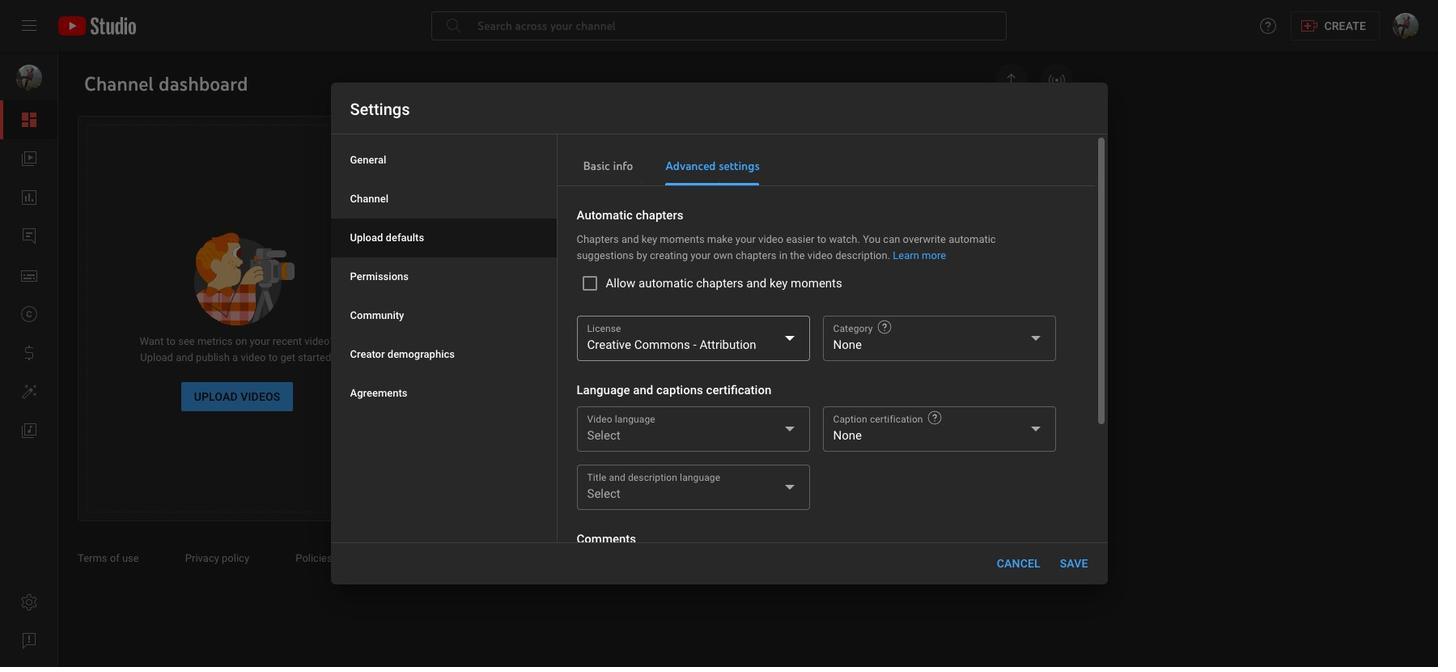 Task type: locate. For each thing, give the bounding box(es) containing it.
moments up creating in the left top of the page
[[660, 233, 705, 245]]

0 vertical spatial automatic
[[949, 233, 996, 245]]

basic
[[583, 159, 610, 173]]

license
[[587, 323, 621, 334]]

video?
[[305, 335, 335, 347]]

to right go
[[455, 433, 470, 446]]

your
[[736, 233, 756, 245], [691, 249, 711, 261], [250, 335, 270, 347]]

in
[[779, 249, 788, 261]]

and down see
[[176, 351, 193, 363]]

1 vertical spatial upload
[[140, 351, 173, 363]]

1 horizontal spatial language
[[680, 472, 721, 483]]

0 horizontal spatial tooltip
[[876, 319, 893, 335]]

caption
[[833, 414, 868, 425]]

1 horizontal spatial of
[[826, 225, 835, 237]]

upload left defaults
[[350, 232, 383, 244]]

tooltip
[[876, 319, 893, 335], [927, 410, 943, 426]]

1 vertical spatial certification
[[870, 414, 923, 425]]

certification down attribution
[[706, 383, 772, 397]]

your for video?
[[250, 335, 270, 347]]

policies & safety
[[296, 552, 376, 564]]

chapters inside allow automatic chapters and key moments checkbox
[[696, 276, 744, 291]]

0 vertical spatial of
[[826, 225, 835, 237]]

upload
[[350, 232, 383, 244], [140, 351, 173, 363], [194, 390, 238, 403]]

1 select from the top
[[587, 428, 621, 443]]

description.
[[836, 249, 891, 261]]

create button
[[1292, 11, 1380, 40]]

0 horizontal spatial certification
[[706, 383, 772, 397]]

none down category
[[833, 338, 862, 352]]

2 vertical spatial upload
[[194, 390, 238, 403]]

none for select
[[833, 428, 862, 443]]

and left warnings
[[747, 276, 767, 291]]

channel
[[838, 225, 875, 237], [472, 433, 525, 446]]

0 vertical spatial tooltip
[[876, 319, 893, 335]]

channel for of
[[838, 225, 875, 237]]

video
[[587, 414, 613, 425]]

0 horizontal spatial automatic
[[639, 276, 693, 291]]

1 vertical spatial chapters
[[736, 249, 777, 261]]

1 vertical spatial automatic
[[639, 276, 693, 291]]

1 vertical spatial key
[[770, 276, 788, 291]]

1 vertical spatial your
[[691, 249, 711, 261]]

to left see
[[166, 335, 176, 347]]

2 horizontal spatial upload
[[350, 232, 383, 244]]

by
[[637, 249, 648, 261]]

upload down publish
[[194, 390, 238, 403]]

0 vertical spatial your
[[736, 233, 756, 245]]

1 vertical spatial of
[[110, 552, 120, 564]]

0 horizontal spatial channel
[[472, 433, 525, 446]]

a
[[232, 351, 238, 363]]

0 horizontal spatial key
[[642, 233, 657, 245]]

automatic down creating in the left top of the page
[[639, 276, 693, 291]]

0 horizontal spatial video
[[241, 351, 266, 363]]

community down permissions
[[350, 309, 404, 321]]

0 horizontal spatial moments
[[660, 233, 705, 245]]

menu containing general
[[331, 141, 557, 413]]

basic info
[[583, 159, 633, 173]]

"top
[[775, 180, 796, 192]]

and
[[622, 233, 639, 245], [747, 276, 767, 291], [176, 351, 193, 363], [633, 383, 654, 397], [609, 472, 626, 483]]

"top community clips" shelf available now link
[[775, 165, 1053, 210]]

go to channel analytics
[[436, 433, 588, 446]]

advanced
[[666, 159, 716, 173]]

language right video
[[615, 414, 656, 425]]

1 horizontal spatial key
[[770, 276, 788, 291]]

upload inside the settings dialog
[[350, 232, 383, 244]]

1 vertical spatial select
[[587, 487, 621, 501]]

select
[[587, 428, 621, 443], [587, 487, 621, 501]]

1 vertical spatial community
[[350, 309, 404, 321]]

0 vertical spatial channel
[[838, 225, 875, 237]]

2 vertical spatial your
[[250, 335, 270, 347]]

upcoming
[[775, 270, 822, 283]]

tooltip for select
[[927, 410, 943, 426]]

to
[[817, 233, 827, 245], [867, 270, 877, 283], [166, 335, 176, 347], [269, 351, 278, 363], [455, 433, 470, 446]]

0 vertical spatial key
[[642, 233, 657, 245]]

cancel button
[[991, 549, 1047, 578]]

none
[[833, 338, 862, 352], [833, 428, 862, 443]]

certification
[[706, 383, 772, 397], [870, 414, 923, 425]]

chapters up creating in the left top of the page
[[636, 208, 684, 223]]

chapters
[[636, 208, 684, 223], [736, 249, 777, 261], [696, 276, 744, 291]]

captions
[[657, 383, 703, 397]]

allow
[[606, 276, 636, 291]]

account image
[[1393, 13, 1419, 39]]

0 vertical spatial community
[[879, 270, 933, 283]]

1 horizontal spatial video
[[759, 233, 784, 245]]

language inside title and description language select
[[680, 472, 721, 483]]

1 horizontal spatial community
[[879, 270, 933, 283]]

1 none from the top
[[833, 338, 862, 352]]

key inside checkbox
[[770, 276, 788, 291]]

and up by
[[622, 233, 639, 245]]

chapters left in
[[736, 249, 777, 261]]

terms of use link
[[78, 552, 155, 564]]

1 vertical spatial language
[[680, 472, 721, 483]]

1 horizontal spatial tooltip
[[927, 410, 943, 426]]

channel up description. at the right top of page
[[838, 225, 875, 237]]

0 vertical spatial select
[[587, 428, 621, 443]]

upload down want
[[140, 351, 173, 363]]

and for title and description language select
[[609, 472, 626, 483]]

1 vertical spatial tooltip
[[927, 410, 943, 426]]

video right the a
[[241, 351, 266, 363]]

community
[[879, 270, 933, 283], [350, 309, 404, 321]]

and inside 'chapters and key moments make your video easier to watch. you can overwrite automatic suggestions by creating your own chapters in the video description.'
[[622, 233, 639, 245]]

select down video
[[587, 428, 621, 443]]

video up in
[[759, 233, 784, 245]]

2 vertical spatial video
[[241, 351, 266, 363]]

category
[[833, 323, 873, 334]]

1 horizontal spatial your
[[691, 249, 711, 261]]

none for creative commons - attribution
[[833, 338, 862, 352]]

&
[[335, 552, 342, 564]]

general
[[350, 154, 386, 166]]

on
[[235, 335, 247, 347]]

to right easier
[[817, 233, 827, 245]]

of left the use
[[110, 552, 120, 564]]

0 horizontal spatial your
[[250, 335, 270, 347]]

0 vertical spatial upload
[[350, 232, 383, 244]]

to down description. at the right top of page
[[867, 270, 877, 283]]

title and description language select
[[587, 472, 721, 501]]

key up by
[[642, 233, 657, 245]]

language
[[577, 383, 630, 397]]

moments down the
[[791, 276, 843, 291]]

1 horizontal spatial upload
[[194, 390, 238, 403]]

select inside video language select
[[587, 428, 621, 443]]

upload videos button
[[181, 382, 293, 411]]

1 horizontal spatial channel
[[838, 225, 875, 237]]

automatic
[[949, 233, 996, 245], [639, 276, 693, 291]]

tooltip right category
[[876, 319, 893, 335]]

channel right go
[[472, 433, 525, 446]]

language right description
[[680, 472, 721, 483]]

of for terms
[[110, 552, 120, 564]]

and inside checkbox
[[747, 276, 767, 291]]

1 horizontal spatial certification
[[870, 414, 923, 425]]

upload defaults
[[350, 232, 424, 244]]

0 vertical spatial language
[[615, 414, 656, 425]]

creative
[[587, 338, 631, 352]]

title
[[587, 472, 607, 483]]

2 horizontal spatial video
[[808, 249, 833, 261]]

0 horizontal spatial community
[[350, 309, 404, 321]]

automatic up guidelines at the top right
[[949, 233, 996, 245]]

your inside want to see metrics on your recent video? upload and publish a video to get started.
[[250, 335, 270, 347]]

video right the
[[808, 249, 833, 261]]

of right easier
[[826, 225, 835, 237]]

your right make
[[736, 233, 756, 245]]

learn more
[[893, 249, 946, 261]]

your left own
[[691, 249, 711, 261]]

your right "on"
[[250, 335, 270, 347]]

community down the learn
[[879, 270, 933, 283]]

1 vertical spatial none
[[833, 428, 862, 443]]

1 vertical spatial moments
[[791, 276, 843, 291]]

0 horizontal spatial language
[[615, 414, 656, 425]]

and left "captions"
[[633, 383, 654, 397]]

1 vertical spatial video
[[808, 249, 833, 261]]

upcoming changes to community guidelines warnings
[[775, 270, 985, 299]]

moments
[[660, 233, 705, 245], [791, 276, 843, 291]]

0 vertical spatial moments
[[660, 233, 705, 245]]

1 horizontal spatial moments
[[791, 276, 843, 291]]

your for easier
[[736, 233, 756, 245]]

0 vertical spatial none
[[833, 338, 862, 352]]

certification right caption
[[870, 414, 923, 425]]

2 select from the top
[[587, 487, 621, 501]]

and inside title and description language select
[[609, 472, 626, 483]]

1 horizontal spatial automatic
[[949, 233, 996, 245]]

channel inside button
[[472, 433, 525, 446]]

upcoming changes to community guidelines warnings link
[[775, 256, 1053, 317]]

and right the title
[[609, 472, 626, 483]]

expansion of channel permissions
[[775, 225, 935, 237]]

0 horizontal spatial of
[[110, 552, 120, 564]]

2 vertical spatial chapters
[[696, 276, 744, 291]]

2 none from the top
[[833, 428, 862, 443]]

moments inside checkbox
[[791, 276, 843, 291]]

make
[[707, 233, 733, 245]]

changes
[[825, 270, 865, 283]]

tooltip for creative commons - attribution
[[876, 319, 893, 335]]

upload inside button
[[194, 390, 238, 403]]

2 horizontal spatial your
[[736, 233, 756, 245]]

video
[[759, 233, 784, 245], [808, 249, 833, 261], [241, 351, 266, 363]]

1 vertical spatial channel
[[472, 433, 525, 446]]

automatic inside 'chapters and key moments make your video easier to watch. you can overwrite automatic suggestions by creating your own chapters in the video description.'
[[949, 233, 996, 245]]

video inside want to see metrics on your recent video? upload and publish a video to get started.
[[241, 351, 266, 363]]

select down the title
[[587, 487, 621, 501]]

menu
[[331, 141, 557, 413]]

policy
[[222, 552, 249, 564]]

none down caption
[[833, 428, 862, 443]]

go
[[436, 433, 452, 446]]

0 horizontal spatial upload
[[140, 351, 173, 363]]

tooltip right caption certification
[[927, 410, 943, 426]]

language
[[615, 414, 656, 425], [680, 472, 721, 483]]

key down in
[[770, 276, 788, 291]]

key
[[642, 233, 657, 245], [770, 276, 788, 291]]

upload inside want to see metrics on your recent video? upload and publish a video to get started.
[[140, 351, 173, 363]]

go to channel analytics button
[[430, 425, 595, 454]]

chapters down own
[[696, 276, 744, 291]]

and inside want to see metrics on your recent video? upload and publish a video to get started.
[[176, 351, 193, 363]]



Task type: vqa. For each thing, say whether or not it's contained in the screenshot.
right YOUR
yes



Task type: describe. For each thing, give the bounding box(es) containing it.
privacy policy
[[185, 552, 252, 564]]

easier
[[786, 233, 815, 245]]

to inside 'chapters and key moments make your video easier to watch. you can overwrite automatic suggestions by creating your own chapters in the video description.'
[[817, 233, 827, 245]]

use
[[122, 552, 139, 564]]

channel
[[350, 193, 389, 205]]

-
[[693, 338, 697, 352]]

shelf
[[881, 180, 904, 192]]

caption certification
[[833, 414, 923, 425]]

channel for to
[[472, 433, 525, 446]]

policies & safety link
[[296, 552, 389, 564]]

language inside video language select
[[615, 414, 656, 425]]

community inside the settings dialog
[[350, 309, 404, 321]]

0 vertical spatial chapters
[[636, 208, 684, 223]]

videos
[[241, 390, 280, 403]]

creator
[[350, 348, 385, 360]]

automatic
[[577, 208, 633, 223]]

available
[[907, 180, 948, 192]]

to left the get
[[269, 351, 278, 363]]

safety
[[344, 552, 374, 564]]

analytics
[[528, 433, 588, 446]]

own
[[714, 249, 733, 261]]

"top community clips" shelf available now
[[775, 180, 971, 192]]

defaults
[[386, 232, 424, 244]]

guidelines
[[936, 270, 985, 283]]

of for expansion
[[826, 225, 835, 237]]

automatic chapters
[[577, 208, 684, 223]]

commons
[[634, 338, 690, 352]]

want to see metrics on your recent video? upload and publish a video to get started.
[[140, 335, 335, 363]]

settings dialog
[[331, 83, 1108, 667]]

go to channel analytics link
[[417, 425, 734, 454]]

creator demographics
[[350, 348, 455, 360]]

save
[[1060, 557, 1088, 570]]

0 vertical spatial certification
[[706, 383, 772, 397]]

menu inside the settings dialog
[[331, 141, 557, 413]]

0.0 —
[[683, 325, 714, 337]]

see
[[178, 335, 195, 347]]

and for language and captions certification
[[633, 383, 654, 397]]

to inside upcoming changes to community guidelines warnings
[[867, 270, 877, 283]]

permissions
[[350, 270, 409, 283]]

cancel
[[997, 557, 1041, 570]]

more
[[922, 249, 946, 261]]

upload for upload videos
[[194, 390, 238, 403]]

metrics
[[197, 335, 233, 347]]

learn
[[893, 249, 920, 261]]

warnings
[[775, 287, 817, 299]]

can
[[884, 233, 901, 245]]

learn more link
[[893, 249, 946, 261]]

policies
[[296, 552, 332, 564]]

info
[[613, 159, 633, 173]]

video language select
[[587, 414, 656, 443]]

publish
[[196, 351, 230, 363]]

recent
[[273, 335, 302, 347]]

key inside 'chapters and key moments make your video easier to watch. you can overwrite automatic suggestions by creating your own chapters in the video description.'
[[642, 233, 657, 245]]

upload videos
[[194, 390, 280, 403]]

license creative commons - attribution
[[587, 323, 757, 352]]

want
[[140, 335, 164, 347]]

terms
[[78, 552, 107, 564]]

get
[[280, 351, 295, 363]]

permissions
[[877, 225, 935, 237]]

0 vertical spatial video
[[759, 233, 784, 245]]

chapters and key moments make your video easier to watch. you can overwrite automatic suggestions by creating your own chapters in the video description.
[[577, 233, 996, 261]]

chapters inside 'chapters and key moments make your video easier to watch. you can overwrite automatic suggestions by creating your own chapters in the video description.'
[[736, 249, 777, 261]]

attribution
[[700, 338, 757, 352]]

upload for upload defaults
[[350, 232, 383, 244]]

demographics
[[388, 348, 455, 360]]

description
[[628, 472, 678, 483]]

community inside upcoming changes to community guidelines warnings
[[879, 270, 933, 283]]

privacy
[[185, 552, 219, 564]]

creating
[[650, 249, 688, 261]]

comments
[[577, 532, 636, 546]]

settings
[[350, 100, 410, 119]]

agreements
[[350, 387, 408, 399]]

terms of use
[[78, 552, 142, 564]]

overwrite
[[903, 233, 946, 245]]

select inside title and description language select
[[587, 487, 621, 501]]

0.0
[[683, 325, 698, 337]]

language and captions certification
[[577, 383, 772, 397]]

chapters
[[577, 233, 619, 245]]

—
[[706, 325, 714, 337]]

create
[[1325, 19, 1367, 32]]

started.
[[298, 351, 334, 363]]

allow automatic chapters and key moments
[[606, 276, 843, 291]]

settings
[[719, 159, 760, 173]]

to inside button
[[455, 433, 470, 446]]

automatic inside checkbox
[[639, 276, 693, 291]]

expansion
[[775, 225, 823, 237]]

moments inside 'chapters and key moments make your video easier to watch. you can overwrite automatic suggestions by creating your own chapters in the video description.'
[[660, 233, 705, 245]]

Allow automatic chapters and key moments checkbox
[[577, 270, 846, 296]]

watch.
[[829, 233, 861, 245]]

clips"
[[854, 180, 879, 192]]

you
[[863, 233, 881, 245]]

and for chapters and key moments make your video easier to watch. you can overwrite automatic suggestions by creating your own chapters in the video description.
[[622, 233, 639, 245]]

now
[[951, 180, 971, 192]]

community
[[798, 180, 851, 192]]



